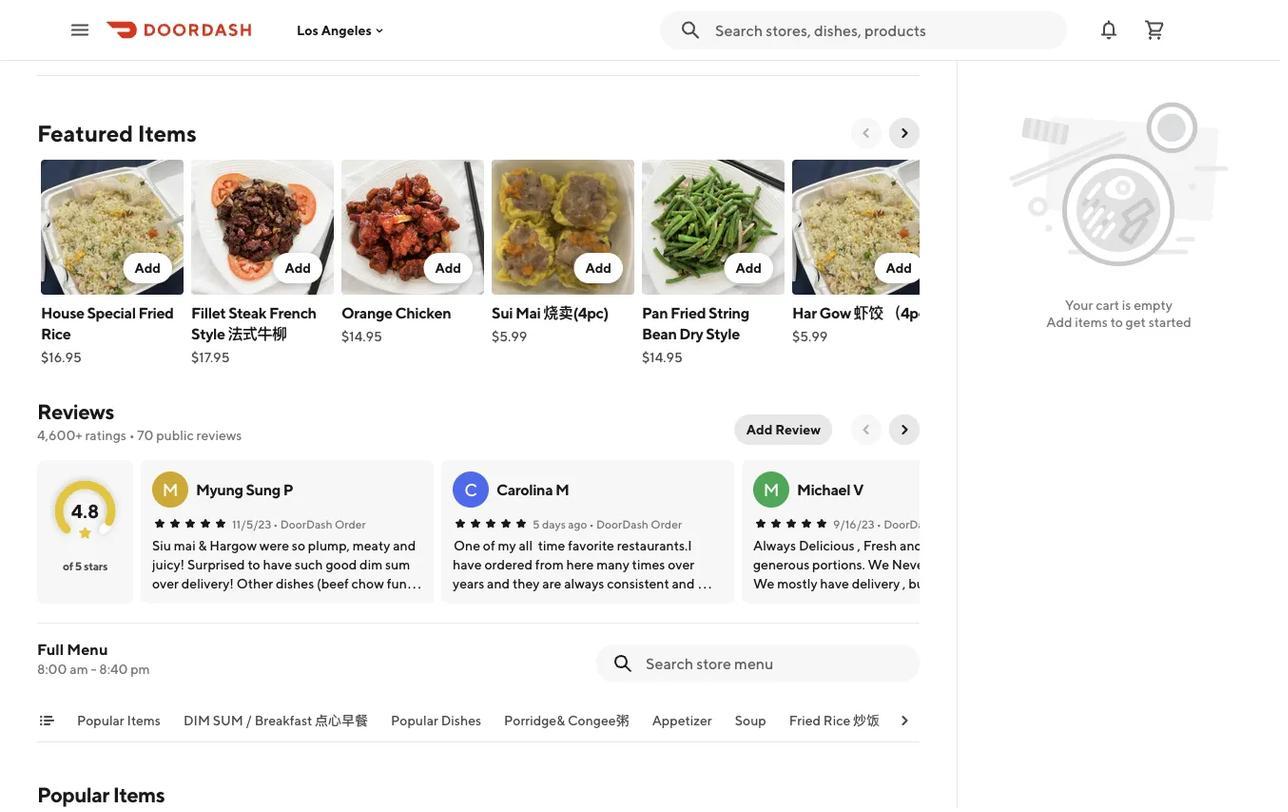 Task type: describe. For each thing, give the bounding box(es) containing it.
congee粥
[[568, 713, 629, 729]]

fillet steak french style 法式牛柳 $17.95
[[191, 304, 317, 365]]

add button for sui mai 烧卖(4pc)
[[574, 253, 623, 284]]

pan fried string bean dry style $14.95
[[642, 304, 750, 365]]

reviews link
[[37, 400, 114, 424]]

porridge& congee粥
[[504, 713, 629, 729]]

dim sum / breakfast 点心早餐 button
[[184, 712, 368, 742]]

• for myung sung p
[[273, 518, 278, 531]]

bean
[[642, 325, 677, 343]]

order for michael v
[[939, 518, 970, 531]]

dim
[[184, 713, 210, 729]]

delivery for delivery fee
[[94, 9, 142, 24]]

min for 15 min
[[873, 7, 892, 20]]

23 min
[[765, 7, 800, 20]]

/
[[246, 713, 252, 729]]

rice inside house special fried rice $16.95
[[41, 325, 71, 343]]

of 5 stars
[[63, 559, 108, 573]]

popular for the "popular dishes" button
[[391, 713, 438, 729]]

featured items
[[37, 119, 197, 147]]

menu
[[67, 641, 108, 659]]

featured items heading
[[37, 118, 197, 148]]

add button for pan fried string bean dry style
[[724, 253, 773, 284]]

steak
[[229, 304, 266, 322]]

of
[[63, 559, 73, 573]]

har
[[793, 304, 817, 322]]

mai
[[516, 304, 541, 322]]

previous button of carousel image
[[859, 126, 874, 141]]

0 items, open order cart image
[[1144, 19, 1166, 41]]

time
[[304, 8, 332, 24]]

public
[[156, 428, 194, 443]]

sui mai 烧卖(4pc) image
[[492, 160, 635, 295]]

p
[[283, 481, 293, 499]]

review
[[776, 422, 821, 438]]

delivery for delivery time
[[254, 8, 302, 24]]

myung sung p
[[196, 481, 293, 499]]

sui
[[492, 304, 513, 322]]

点心早餐
[[315, 713, 368, 729]]

rice inside button
[[824, 713, 851, 729]]

15
[[859, 7, 871, 20]]

carolina m
[[497, 481, 569, 499]]

dishes
[[441, 713, 482, 729]]

add for house special fried rice
[[135, 260, 161, 276]]

• doordash order for myung sung p
[[273, 518, 366, 531]]

noodle 面条 button
[[903, 712, 977, 742]]

fried rice 炒饭
[[789, 713, 880, 729]]

soup
[[735, 713, 767, 729]]

har gow 虾饺 （4pc) image
[[793, 160, 935, 295]]

add for orange chicken
[[435, 260, 461, 276]]

1 vertical spatial popular items
[[37, 783, 165, 808]]

reviews
[[196, 428, 242, 443]]

carolina
[[497, 481, 553, 499]]

popular for popular items button on the left bottom of page
[[77, 713, 124, 729]]

har gow 虾饺 （4pc) $5.99
[[793, 304, 932, 344]]

reviews
[[37, 400, 114, 424]]

am
[[70, 662, 88, 677]]

ratings
[[85, 428, 126, 443]]

虾饺
[[854, 304, 884, 322]]

2 vertical spatial items
[[113, 783, 165, 808]]

23
[[765, 7, 778, 20]]

noodle 面条
[[903, 713, 977, 729]]

angeles
[[321, 22, 372, 38]]

$14.95 inside orange chicken $14.95
[[342, 329, 382, 344]]

23 min radio
[[734, 0, 831, 25]]

dry
[[680, 325, 703, 343]]

• for carolina m
[[589, 518, 594, 531]]

add button for har gow 虾饺 （4pc)
[[875, 253, 924, 284]]

add review button
[[735, 415, 832, 445]]

炒饭
[[853, 713, 880, 729]]

chicken
[[395, 304, 451, 322]]

scroll menu navigation right image
[[897, 714, 912, 729]]

sui mai 烧卖(4pc) $5.99
[[492, 304, 609, 344]]

days
[[542, 518, 566, 531]]

special
[[87, 304, 136, 322]]

pan
[[642, 304, 668, 322]]

5 days ago
[[533, 518, 588, 531]]

popular dishes
[[391, 713, 482, 729]]

$17.95
[[191, 350, 230, 365]]

items
[[1075, 314, 1108, 330]]

m for myung sung p
[[162, 480, 178, 500]]

sung
[[246, 481, 281, 499]]

house
[[41, 304, 84, 322]]

doordash for carolina m
[[597, 518, 649, 531]]

your cart is empty add items to get started
[[1047, 297, 1192, 330]]

11/5/23
[[232, 518, 271, 531]]

show menu categories image
[[39, 714, 54, 729]]

$16.95
[[41, 350, 82, 365]]

fried inside house special fried rice $16.95
[[138, 304, 174, 322]]

doordash for myung sung p
[[280, 518, 333, 531]]

orange chicken image
[[342, 160, 484, 295]]

pan fried string bean dry style image
[[642, 160, 785, 295]]

order for myung sung p
[[335, 518, 366, 531]]

add button for house special fried rice
[[123, 253, 172, 284]]

m for michael v
[[764, 480, 780, 500]]

michael
[[797, 481, 851, 499]]

featured
[[37, 119, 133, 147]]

add for fillet steak french style 法式牛柳
[[285, 260, 311, 276]]

started
[[1149, 314, 1192, 330]]

to
[[1111, 314, 1123, 330]]

myung
[[196, 481, 243, 499]]

style inside fillet steak french style 法式牛柳 $17.95
[[191, 325, 225, 343]]

porridge& congee粥 button
[[504, 712, 629, 742]]

delivery fee
[[94, 9, 164, 24]]

house special fried rice $16.95
[[41, 304, 174, 365]]



Task type: vqa. For each thing, say whether or not it's contained in the screenshot.


Task type: locate. For each thing, give the bounding box(es) containing it.
2 min from the left
[[873, 7, 892, 20]]

add up （4pc)
[[886, 260, 912, 276]]

popular items down popular items button on the left bottom of page
[[37, 783, 165, 808]]

style down string at the right
[[706, 325, 740, 343]]

noodle
[[903, 713, 948, 729]]

0 horizontal spatial $5.99
[[492, 329, 527, 344]]

5
[[533, 518, 540, 531], [75, 559, 82, 573]]

0 horizontal spatial 5
[[75, 559, 82, 573]]

add button for orange chicken
[[424, 253, 473, 284]]

• doordash order right ago
[[589, 518, 682, 531]]

1 vertical spatial $14.95
[[642, 350, 683, 365]]

add inside button
[[747, 422, 773, 438]]

order methods option group
[[734, 0, 920, 25]]

• left 70
[[129, 428, 135, 443]]

rice left 炒饭
[[824, 713, 851, 729]]

min right '23'
[[781, 7, 800, 20]]

add up special
[[135, 260, 161, 276]]

0 horizontal spatial style
[[191, 325, 225, 343]]

1 horizontal spatial m
[[556, 481, 569, 499]]

notification bell image
[[1098, 19, 1121, 41]]

• right 9/16/23
[[877, 518, 882, 531]]

• right the "11/5/23"
[[273, 518, 278, 531]]

1 horizontal spatial 5
[[533, 518, 540, 531]]

los angeles
[[297, 22, 372, 38]]

0 vertical spatial $14.95
[[342, 329, 382, 344]]

reviews 4,600+ ratings • 70 public reviews
[[37, 400, 242, 443]]

1 horizontal spatial $14.95
[[642, 350, 683, 365]]

open menu image
[[69, 19, 91, 41]]

5 right of
[[75, 559, 82, 573]]

0 horizontal spatial fried
[[138, 304, 174, 322]]

doordash for michael v
[[884, 518, 936, 531]]

popular down -
[[77, 713, 124, 729]]

1 horizontal spatial $5.99
[[793, 329, 828, 344]]

doordash down p
[[280, 518, 333, 531]]

min inside radio
[[781, 7, 800, 20]]

add button for fillet steak french style 法式牛柳
[[273, 253, 323, 284]]

9/16/23
[[833, 518, 875, 531]]

2 horizontal spatial order
[[939, 518, 970, 531]]

add down your
[[1047, 314, 1073, 330]]

1 order from the left
[[335, 518, 366, 531]]

add button up chicken
[[424, 253, 473, 284]]

0 horizontal spatial doordash
[[280, 518, 333, 531]]

house special fried rice image
[[41, 160, 184, 295]]

0 horizontal spatial • doordash order
[[273, 518, 366, 531]]

-
[[91, 662, 97, 677]]

fried
[[138, 304, 174, 322], [671, 304, 706, 322], [789, 713, 821, 729]]

fried right "soup"
[[789, 713, 821, 729]]

• doordash order right 9/16/23
[[877, 518, 970, 531]]

cart
[[1096, 297, 1120, 313]]

min for 23 min
[[781, 7, 800, 20]]

order
[[335, 518, 366, 531], [651, 518, 682, 531], [939, 518, 970, 531]]

add up the 烧卖(4pc)
[[586, 260, 612, 276]]

• doordash order for michael v
[[877, 518, 970, 531]]

4 add button from the left
[[574, 253, 623, 284]]

2 add button from the left
[[273, 253, 323, 284]]

items inside button
[[127, 713, 161, 729]]

$5.99 inside har gow 虾饺 （4pc) $5.99
[[793, 329, 828, 344]]

items inside heading
[[138, 119, 197, 147]]

add button up the 烧卖(4pc)
[[574, 253, 623, 284]]

0 horizontal spatial delivery
[[94, 9, 142, 24]]

v
[[853, 481, 864, 499]]

0 horizontal spatial rice
[[41, 325, 71, 343]]

empty
[[1134, 297, 1173, 313]]

2 order from the left
[[651, 518, 682, 531]]

1 style from the left
[[191, 325, 225, 343]]

french
[[269, 304, 317, 322]]

$5.99 inside sui mai 烧卖(4pc) $5.99
[[492, 329, 527, 344]]

c
[[464, 480, 477, 500]]

popular
[[77, 713, 124, 729], [391, 713, 438, 729], [37, 783, 109, 808]]

add for pan fried string bean dry style
[[736, 260, 762, 276]]

los angeles button
[[297, 22, 387, 38]]

add for sui mai 烧卖(4pc)
[[586, 260, 612, 276]]

fillet steak french style 法式牛柳 image
[[191, 160, 334, 295]]

2 $5.99 from the left
[[793, 329, 828, 344]]

1 min from the left
[[781, 7, 800, 20]]

1 vertical spatial rice
[[824, 713, 851, 729]]

3 order from the left
[[939, 518, 970, 531]]

1 horizontal spatial delivery
[[254, 8, 302, 24]]

70
[[137, 428, 154, 443]]

• for michael v
[[877, 518, 882, 531]]

add button up special
[[123, 253, 172, 284]]

popular left dishes
[[391, 713, 438, 729]]

2 horizontal spatial • doordash order
[[877, 518, 970, 531]]

2 horizontal spatial m
[[764, 480, 780, 500]]

0 horizontal spatial order
[[335, 518, 366, 531]]

add left review
[[747, 422, 773, 438]]

0 vertical spatial items
[[138, 119, 197, 147]]

style down fillet
[[191, 325, 225, 343]]

items down pm
[[127, 713, 161, 729]]

add up chicken
[[435, 260, 461, 276]]

fried up dry
[[671, 304, 706, 322]]

• doordash order
[[273, 518, 366, 531], [589, 518, 682, 531], [877, 518, 970, 531]]

pm
[[131, 662, 150, 677]]

6 add button from the left
[[875, 253, 924, 284]]

add for har gow 虾饺 （4pc)
[[886, 260, 912, 276]]

法式牛柳
[[228, 325, 287, 343]]

fried inside pan fried string bean dry style $14.95
[[671, 304, 706, 322]]

1 • doordash order from the left
[[273, 518, 366, 531]]

popular items
[[77, 713, 161, 729], [37, 783, 165, 808]]

doordash
[[280, 518, 333, 531], [597, 518, 649, 531], [884, 518, 936, 531]]

ago
[[568, 518, 588, 531]]

gow
[[820, 304, 851, 322]]

3 • doordash order from the left
[[877, 518, 970, 531]]

$14.95 down orange
[[342, 329, 382, 344]]

2 doordash from the left
[[597, 518, 649, 531]]

•
[[129, 428, 135, 443], [273, 518, 278, 531], [589, 518, 594, 531], [877, 518, 882, 531]]

5 left days
[[533, 518, 540, 531]]

0 horizontal spatial m
[[162, 480, 178, 500]]

（4pc)
[[886, 304, 932, 322]]

breakfast
[[255, 713, 312, 729]]

items right featured
[[138, 119, 197, 147]]

3 doordash from the left
[[884, 518, 936, 531]]

appetizer button
[[652, 712, 712, 742]]

add button up french
[[273, 253, 323, 284]]

fee
[[145, 9, 164, 24]]

is
[[1122, 297, 1132, 313]]

• doordash order down p
[[273, 518, 366, 531]]

delivery time
[[254, 8, 332, 24]]

面条
[[951, 713, 977, 729]]

1 vertical spatial 5
[[75, 559, 82, 573]]

5 add button from the left
[[724, 253, 773, 284]]

next image
[[897, 422, 912, 438]]

1 horizontal spatial • doordash order
[[589, 518, 682, 531]]

appetizer
[[652, 713, 712, 729]]

fried inside button
[[789, 713, 821, 729]]

add up french
[[285, 260, 311, 276]]

4,600+
[[37, 428, 82, 443]]

add inside your cart is empty add items to get started
[[1047, 314, 1073, 330]]

doordash right ago
[[597, 518, 649, 531]]

0 vertical spatial popular items
[[77, 713, 161, 729]]

add up string at the right
[[736, 260, 762, 276]]

m left myung
[[162, 480, 178, 500]]

add button up （4pc)
[[875, 253, 924, 284]]

1 horizontal spatial doordash
[[597, 518, 649, 531]]

rice
[[41, 325, 71, 343], [824, 713, 851, 729]]

popular items button
[[77, 712, 161, 742]]

0 horizontal spatial min
[[781, 7, 800, 20]]

delivery left the time
[[254, 8, 302, 24]]

15 min
[[859, 7, 892, 20]]

1 $5.99 from the left
[[492, 329, 527, 344]]

get
[[1126, 314, 1146, 330]]

$5.99 down har
[[793, 329, 828, 344]]

8:00
[[37, 662, 67, 677]]

2 style from the left
[[706, 325, 740, 343]]

los
[[297, 22, 319, 38]]

• right ago
[[589, 518, 594, 531]]

1 horizontal spatial rice
[[824, 713, 851, 729]]

0 vertical spatial rice
[[41, 325, 71, 343]]

popular items down "8:40"
[[77, 713, 161, 729]]

fillet
[[191, 304, 226, 322]]

sum
[[213, 713, 243, 729]]

Item Search search field
[[646, 654, 905, 675]]

$5.99 down sui
[[492, 329, 527, 344]]

$14.95
[[342, 329, 382, 344], [642, 350, 683, 365]]

m up the 5 days ago
[[556, 481, 569, 499]]

3 add button from the left
[[424, 253, 473, 284]]

delivery
[[254, 8, 302, 24], [94, 9, 142, 24]]

Store search: begin typing to search for stores available on DoorDash text field
[[715, 20, 1056, 40]]

full
[[37, 641, 64, 659]]

add review
[[747, 422, 821, 438]]

fried rice 炒饭 button
[[789, 712, 880, 742]]

fried right special
[[138, 304, 174, 322]]

min right 15
[[873, 7, 892, 20]]

8:40
[[99, 662, 128, 677]]

michael v
[[797, 481, 864, 499]]

2 • doordash order from the left
[[589, 518, 682, 531]]

1 vertical spatial items
[[127, 713, 161, 729]]

• inside reviews 4,600+ ratings • 70 public reviews
[[129, 428, 135, 443]]

delivery left fee in the top left of the page
[[94, 9, 142, 24]]

items down popular items button on the left bottom of page
[[113, 783, 165, 808]]

1 horizontal spatial order
[[651, 518, 682, 531]]

doordash right 9/16/23
[[884, 518, 936, 531]]

next button of carousel image
[[897, 126, 912, 141]]

previous image
[[859, 422, 874, 438]]

1 doordash from the left
[[280, 518, 333, 531]]

$14.95 down bean
[[642, 350, 683, 365]]

$14.95 inside pan fried string bean dry style $14.95
[[642, 350, 683, 365]]

15 min radio
[[820, 0, 920, 25]]

烧卖(4pc)
[[544, 304, 609, 322]]

style inside pan fried string bean dry style $14.95
[[706, 325, 740, 343]]

soup button
[[735, 712, 767, 742]]

orange
[[342, 304, 393, 322]]

dim sum / breakfast 点心早餐
[[184, 713, 368, 729]]

order for carolina m
[[651, 518, 682, 531]]

0 horizontal spatial $14.95
[[342, 329, 382, 344]]

• doordash order for carolina m
[[589, 518, 682, 531]]

porridge&
[[504, 713, 565, 729]]

rice down the house
[[41, 325, 71, 343]]

2 horizontal spatial doordash
[[884, 518, 936, 531]]

add button up string at the right
[[724, 253, 773, 284]]

min inside option
[[873, 7, 892, 20]]

popular down show menu categories icon
[[37, 783, 109, 808]]

2 horizontal spatial fried
[[789, 713, 821, 729]]

style
[[191, 325, 225, 343], [706, 325, 740, 343]]

1 horizontal spatial min
[[873, 7, 892, 20]]

0 vertical spatial 5
[[533, 518, 540, 531]]

add button
[[123, 253, 172, 284], [273, 253, 323, 284], [424, 253, 473, 284], [574, 253, 623, 284], [724, 253, 773, 284], [875, 253, 924, 284]]

string
[[709, 304, 750, 322]]

m left michael
[[764, 480, 780, 500]]

your
[[1066, 297, 1094, 313]]

1 add button from the left
[[123, 253, 172, 284]]

1 horizontal spatial style
[[706, 325, 740, 343]]

1 horizontal spatial fried
[[671, 304, 706, 322]]

4.8
[[71, 500, 99, 522]]



